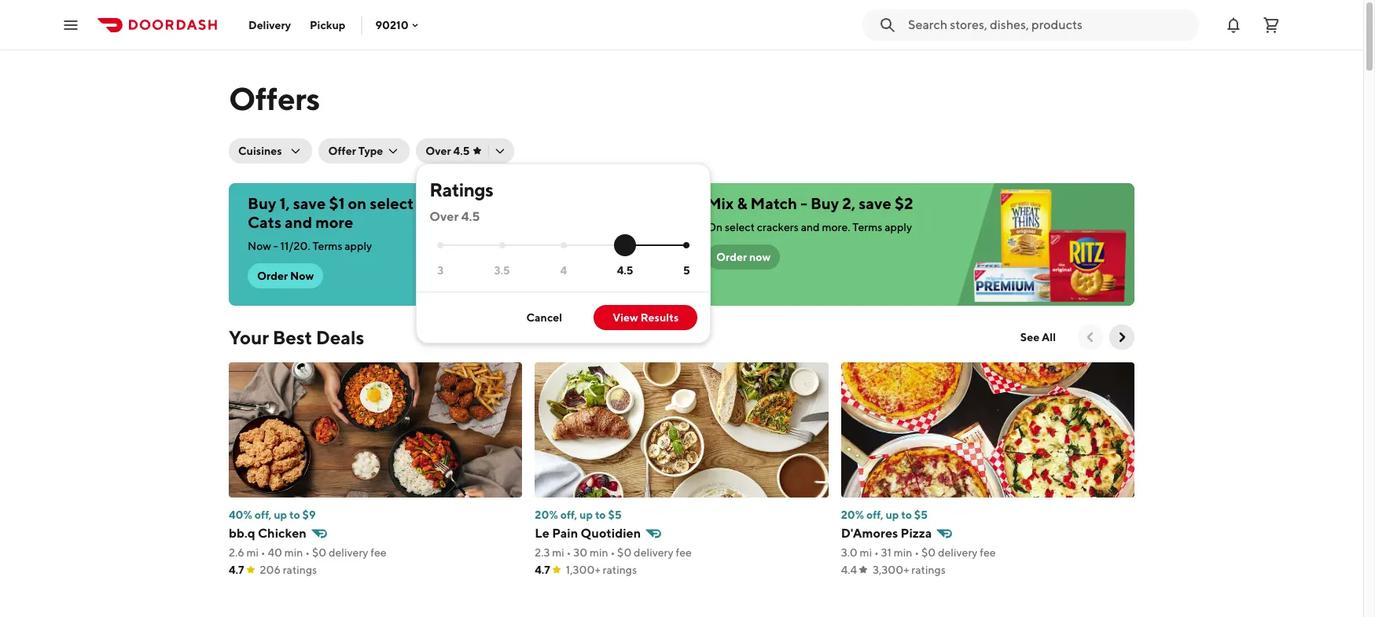 Task type: locate. For each thing, give the bounding box(es) containing it.
2 horizontal spatial to
[[902, 509, 912, 521]]

mi right 2.6
[[247, 547, 259, 559]]

terms down more
[[313, 240, 343, 252]]

delivery
[[249, 18, 291, 31]]

1 horizontal spatial buy
[[811, 194, 839, 212]]

•
[[261, 547, 266, 559], [305, 547, 310, 559], [567, 547, 571, 559], [611, 547, 615, 559], [875, 547, 879, 559], [915, 547, 920, 559]]

1 to from the left
[[290, 509, 300, 521]]

terms
[[853, 221, 883, 234], [313, 240, 343, 252]]

0 horizontal spatial 20% off, up to $5
[[535, 509, 622, 521]]

$0 for d'amores pizza
[[922, 547, 936, 559]]

4.5 inside button
[[454, 145, 470, 157]]

buy up the cats
[[248, 194, 276, 212]]

0 vertical spatial over 4.5
[[426, 145, 470, 157]]

over up the ratings
[[426, 145, 451, 157]]

2 20% off, up to $5 from the left
[[841, 509, 928, 521]]

2,
[[843, 194, 856, 212]]

1 vertical spatial apply
[[345, 240, 372, 252]]

off, up d'amores
[[867, 509, 884, 521]]

ratings down 2.3 mi • 30 min • $0 delivery fee
[[603, 564, 637, 577]]

over 4.5 down the ratings
[[430, 209, 480, 224]]

mix & match - buy 2, save $2
[[707, 194, 914, 212]]

2 horizontal spatial $0
[[922, 547, 936, 559]]

0 horizontal spatial and
[[285, 213, 312, 231]]

order now button
[[707, 245, 781, 270]]

$5 for le pain quotidien
[[608, 509, 622, 521]]

4.5 down the ratings
[[461, 209, 480, 224]]

2 mi from the left
[[552, 547, 565, 559]]

1 buy from the left
[[248, 194, 276, 212]]

4.5 up view
[[617, 264, 633, 277]]

3.0 mi • 31 min • $0 delivery fee
[[841, 547, 996, 559]]

$0 up 206 ratings
[[312, 547, 327, 559]]

$5
[[608, 509, 622, 521], [915, 509, 928, 521]]

more.
[[822, 221, 851, 234]]

up up chicken
[[274, 509, 287, 521]]

1 horizontal spatial $0
[[618, 547, 632, 559]]

20% up d'amores
[[841, 509, 865, 521]]

2 fee from the left
[[676, 547, 692, 559]]

4.7 for bb.q
[[229, 564, 244, 577]]

0 vertical spatial 4.5
[[454, 145, 470, 157]]

$0 down pizza
[[922, 547, 936, 559]]

buy left 2,
[[811, 194, 839, 212]]

1 horizontal spatial 4.7
[[535, 564, 550, 577]]

4.7
[[229, 564, 244, 577], [535, 564, 550, 577]]

2 horizontal spatial off,
[[867, 509, 884, 521]]

• up 3,300+ ratings
[[915, 547, 920, 559]]

0 horizontal spatial delivery
[[329, 547, 368, 559]]

1 vertical spatial now
[[290, 270, 314, 282]]

min for chicken
[[285, 547, 303, 559]]

1 delivery from the left
[[329, 547, 368, 559]]

1 horizontal spatial ratings
[[603, 564, 637, 577]]

min for pain
[[590, 547, 609, 559]]

1 vertical spatial 4.5
[[461, 209, 480, 224]]

1 horizontal spatial mi
[[552, 547, 565, 559]]

0 horizontal spatial now
[[248, 240, 271, 252]]

0 horizontal spatial $0
[[312, 547, 327, 559]]

2 horizontal spatial fee
[[980, 547, 996, 559]]

over 4.5 up the ratings
[[426, 145, 470, 157]]

206
[[260, 564, 281, 577]]

order left now
[[717, 251, 747, 263]]

20% up "le" on the left bottom
[[535, 509, 558, 521]]

1 vertical spatial terms
[[313, 240, 343, 252]]

and down mix & match - buy 2, save $2
[[801, 221, 820, 234]]

delivery button
[[239, 12, 301, 37]]

off, for pain
[[561, 509, 578, 521]]

select down &
[[725, 221, 755, 234]]

1 save from the left
[[293, 194, 326, 212]]

2 horizontal spatial min
[[894, 547, 913, 559]]

1 horizontal spatial to
[[595, 509, 606, 521]]

1 vertical spatial select
[[725, 221, 755, 234]]

1 horizontal spatial delivery
[[634, 547, 674, 559]]

1 horizontal spatial save
[[859, 194, 892, 212]]

delivery up 3,300+ ratings
[[938, 547, 978, 559]]

2 off, from the left
[[561, 509, 578, 521]]

to up the quotidien
[[595, 509, 606, 521]]

2 vertical spatial 4.5
[[617, 264, 633, 277]]

order down "11/20."
[[257, 270, 288, 282]]

4.4
[[841, 564, 857, 577]]

$0
[[312, 547, 327, 559], [618, 547, 632, 559], [922, 547, 936, 559]]

over up 3 stars and over "image"
[[430, 209, 459, 224]]

3 mi from the left
[[860, 547, 872, 559]]

1 ratings from the left
[[283, 564, 317, 577]]

3 delivery from the left
[[938, 547, 978, 559]]

1 horizontal spatial apply
[[885, 221, 912, 234]]

next button of carousel image
[[1115, 330, 1130, 345]]

2.6
[[229, 547, 244, 559]]

view
[[613, 311, 639, 324]]

3 to from the left
[[902, 509, 912, 521]]

- up on select crackers and more. terms apply
[[801, 194, 808, 212]]

2 $0 from the left
[[618, 547, 632, 559]]

chicken
[[258, 526, 307, 541]]

min
[[285, 547, 303, 559], [590, 547, 609, 559], [894, 547, 913, 559]]

4
[[560, 264, 567, 277]]

save
[[293, 194, 326, 212], [859, 194, 892, 212]]

ratings down 2.6 mi • 40 min • $0 delivery fee on the left of the page
[[283, 564, 317, 577]]

over 4.5 inside button
[[426, 145, 470, 157]]

1 horizontal spatial up
[[580, 509, 593, 521]]

• down the quotidien
[[611, 547, 615, 559]]

2.3
[[535, 547, 550, 559]]

4.5 up the ratings
[[454, 145, 470, 157]]

delivery for le pain quotidien
[[634, 547, 674, 559]]

4.7 down 2.3
[[535, 564, 550, 577]]

buy
[[248, 194, 276, 212], [811, 194, 839, 212]]

1 mi from the left
[[247, 547, 259, 559]]

view results
[[613, 311, 679, 324]]

0 horizontal spatial buy
[[248, 194, 276, 212]]

0 horizontal spatial 20%
[[535, 509, 558, 521]]

0 horizontal spatial $5
[[608, 509, 622, 521]]

up up the d'amores pizza
[[886, 509, 899, 521]]

0 vertical spatial now
[[248, 240, 271, 252]]

1 horizontal spatial now
[[290, 270, 314, 282]]

up
[[274, 509, 287, 521], [580, 509, 593, 521], [886, 509, 899, 521]]

$2
[[895, 194, 914, 212]]

3 fee from the left
[[980, 547, 996, 559]]

ratings down 3.0 mi • 31 min • $0 delivery fee
[[912, 564, 946, 577]]

fee
[[371, 547, 387, 559], [676, 547, 692, 559], [980, 547, 996, 559]]

20% off, up to $5 for pizza
[[841, 509, 928, 521]]

apply down $2
[[885, 221, 912, 234]]

min up the 1,300+ ratings
[[590, 547, 609, 559]]

• left the 31
[[875, 547, 879, 559]]

2 $5 from the left
[[915, 509, 928, 521]]

mi
[[247, 547, 259, 559], [552, 547, 565, 559], [860, 547, 872, 559]]

order
[[717, 251, 747, 263], [257, 270, 288, 282]]

now
[[248, 240, 271, 252], [290, 270, 314, 282]]

0 horizontal spatial min
[[285, 547, 303, 559]]

2 horizontal spatial mi
[[860, 547, 872, 559]]

0 horizontal spatial terms
[[313, 240, 343, 252]]

now
[[750, 251, 771, 263]]

20% off, up to $5
[[535, 509, 622, 521], [841, 509, 928, 521]]

0 horizontal spatial mi
[[247, 547, 259, 559]]

2 to from the left
[[595, 509, 606, 521]]

to left $9
[[290, 509, 300, 521]]

1 fee from the left
[[371, 547, 387, 559]]

2 min from the left
[[590, 547, 609, 559]]

0 vertical spatial terms
[[853, 221, 883, 234]]

0 horizontal spatial off,
[[255, 509, 272, 521]]

0 horizontal spatial order
[[257, 270, 288, 282]]

over
[[426, 145, 451, 157], [430, 209, 459, 224]]

delivery
[[329, 547, 368, 559], [634, 547, 674, 559], [938, 547, 978, 559]]

0 horizontal spatial up
[[274, 509, 287, 521]]

min up 206 ratings
[[285, 547, 303, 559]]

3 up from the left
[[886, 509, 899, 521]]

3 off, from the left
[[867, 509, 884, 521]]

2 delivery from the left
[[634, 547, 674, 559]]

Store search: begin typing to search for stores available on DoorDash text field
[[908, 16, 1190, 33]]

ratings
[[283, 564, 317, 577], [603, 564, 637, 577], [912, 564, 946, 577]]

90210 button
[[376, 18, 421, 31]]

3 min from the left
[[894, 547, 913, 559]]

1 up from the left
[[274, 509, 287, 521]]

2 4.7 from the left
[[535, 564, 550, 577]]

$5 up pizza
[[915, 509, 928, 521]]

1 vertical spatial -
[[273, 240, 278, 252]]

3 • from the left
[[567, 547, 571, 559]]

now - 11/20. terms apply
[[248, 240, 372, 252]]

min right the 31
[[894, 547, 913, 559]]

- left "11/20."
[[273, 240, 278, 252]]

2 horizontal spatial up
[[886, 509, 899, 521]]

off, up the bb.q chicken
[[255, 509, 272, 521]]

3 $0 from the left
[[922, 547, 936, 559]]

1 • from the left
[[261, 547, 266, 559]]

terms down 2,
[[853, 221, 883, 234]]

select
[[370, 194, 414, 212], [725, 221, 755, 234]]

4.5
[[454, 145, 470, 157], [461, 209, 480, 224], [617, 264, 633, 277]]

mix
[[707, 194, 734, 212]]

1 horizontal spatial order
[[717, 251, 747, 263]]

cats
[[248, 213, 282, 231]]

1 20% from the left
[[535, 509, 558, 521]]

1 $5 from the left
[[608, 509, 622, 521]]

select right on
[[370, 194, 414, 212]]

2 horizontal spatial delivery
[[938, 547, 978, 559]]

mi for bb.q
[[247, 547, 259, 559]]

mi right 2.3
[[552, 547, 565, 559]]

2 up from the left
[[580, 509, 593, 521]]

$1
[[329, 194, 345, 212]]

0 vertical spatial -
[[801, 194, 808, 212]]

• left 40
[[261, 547, 266, 559]]

1,300+
[[566, 564, 601, 577]]

1 horizontal spatial terms
[[853, 221, 883, 234]]

d'amores pizza
[[841, 526, 932, 541]]

1 20% off, up to $5 from the left
[[535, 509, 622, 521]]

90210
[[376, 18, 409, 31]]

mi right 3.0
[[860, 547, 872, 559]]

and
[[285, 213, 312, 231], [801, 221, 820, 234]]

0 horizontal spatial fee
[[371, 547, 387, 559]]

-
[[801, 194, 808, 212], [273, 240, 278, 252]]

now down "11/20."
[[290, 270, 314, 282]]

0 vertical spatial order
[[717, 251, 747, 263]]

1 vertical spatial order
[[257, 270, 288, 282]]

0 vertical spatial select
[[370, 194, 414, 212]]

0 horizontal spatial 4.7
[[229, 564, 244, 577]]

3 ratings from the left
[[912, 564, 946, 577]]

1 horizontal spatial min
[[590, 547, 609, 559]]

2 ratings from the left
[[603, 564, 637, 577]]

save right 2,
[[859, 194, 892, 212]]

20% off, up to $5 up le pain quotidien
[[535, 509, 622, 521]]

1 horizontal spatial off,
[[561, 509, 578, 521]]

$5 up the quotidien
[[608, 509, 622, 521]]

open menu image
[[61, 15, 80, 34]]

to up pizza
[[902, 509, 912, 521]]

save right 1,
[[293, 194, 326, 212]]

0 horizontal spatial apply
[[345, 240, 372, 252]]

0 horizontal spatial select
[[370, 194, 414, 212]]

to for pain
[[595, 509, 606, 521]]

1 horizontal spatial 20% off, up to $5
[[841, 509, 928, 521]]

2 20% from the left
[[841, 509, 865, 521]]

0 horizontal spatial save
[[293, 194, 326, 212]]

$0 for bb.q chicken
[[312, 547, 327, 559]]

and down 1,
[[285, 213, 312, 231]]

1 horizontal spatial 20%
[[841, 509, 865, 521]]

0 vertical spatial over
[[426, 145, 451, 157]]

1 $0 from the left
[[312, 547, 327, 559]]

order now
[[717, 251, 771, 263]]

off, for chicken
[[255, 509, 272, 521]]

20% for d'amores
[[841, 509, 865, 521]]

0 horizontal spatial ratings
[[283, 564, 317, 577]]

• up 206 ratings
[[305, 547, 310, 559]]

0 horizontal spatial to
[[290, 509, 300, 521]]

le pain quotidien
[[535, 526, 641, 541]]

1 4.7 from the left
[[229, 564, 244, 577]]

apply
[[885, 221, 912, 234], [345, 240, 372, 252]]

0 horizontal spatial -
[[273, 240, 278, 252]]

3,300+
[[873, 564, 910, 577]]

• left 30
[[567, 547, 571, 559]]

1 horizontal spatial $5
[[915, 509, 928, 521]]

off, up pain
[[561, 509, 578, 521]]

2 horizontal spatial ratings
[[912, 564, 946, 577]]

1 off, from the left
[[255, 509, 272, 521]]

4.7 down 2.6
[[229, 564, 244, 577]]

apply down more
[[345, 240, 372, 252]]

0 vertical spatial apply
[[885, 221, 912, 234]]

1 min from the left
[[285, 547, 303, 559]]

now down the cats
[[248, 240, 271, 252]]

previous button of carousel image
[[1083, 330, 1099, 345]]

save inside buy 1, save $1 on select tidy cats and more
[[293, 194, 326, 212]]

delivery right 40
[[329, 547, 368, 559]]

1 horizontal spatial -
[[801, 194, 808, 212]]

crackers
[[757, 221, 799, 234]]

tidy
[[417, 194, 449, 212]]

20% off, up to $5 up the d'amores pizza
[[841, 509, 928, 521]]

to
[[290, 509, 300, 521], [595, 509, 606, 521], [902, 509, 912, 521]]

up up le pain quotidien
[[580, 509, 593, 521]]

your
[[229, 326, 269, 348]]

delivery down the quotidien
[[634, 547, 674, 559]]

select inside buy 1, save $1 on select tidy cats and more
[[370, 194, 414, 212]]

$0 down the quotidien
[[618, 547, 632, 559]]

and inside buy 1, save $1 on select tidy cats and more
[[285, 213, 312, 231]]

1 horizontal spatial fee
[[676, 547, 692, 559]]



Task type: describe. For each thing, give the bounding box(es) containing it.
offers
[[229, 80, 320, 117]]

on select crackers and more. terms apply
[[707, 221, 912, 234]]

40%
[[229, 509, 252, 521]]

ratings
[[430, 179, 493, 201]]

best
[[273, 326, 312, 348]]

2 buy from the left
[[811, 194, 839, 212]]

31
[[881, 547, 892, 559]]

more
[[316, 213, 353, 231]]

$0 for le pain quotidien
[[618, 547, 632, 559]]

off, for pizza
[[867, 509, 884, 521]]

order now
[[257, 270, 314, 282]]

type
[[358, 145, 383, 157]]

over inside button
[[426, 145, 451, 157]]

deals
[[316, 326, 364, 348]]

ratings for bb.q chicken
[[283, 564, 317, 577]]

0 items, open order cart image
[[1262, 15, 1281, 34]]

on
[[348, 194, 367, 212]]

1 horizontal spatial and
[[801, 221, 820, 234]]

on
[[707, 221, 723, 234]]

3.0
[[841, 547, 858, 559]]

ratings for le pain quotidien
[[603, 564, 637, 577]]

order for buy 1, save $1 on select tidy cats and more
[[257, 270, 288, 282]]

4.7 for le
[[535, 564, 550, 577]]

3
[[438, 264, 444, 277]]

up for pizza
[[886, 509, 899, 521]]

206 ratings
[[260, 564, 317, 577]]

buy inside buy 1, save $1 on select tidy cats and more
[[248, 194, 276, 212]]

view results button
[[594, 305, 698, 330]]

your best deals link
[[229, 325, 364, 350]]

fee for le pain quotidien
[[676, 547, 692, 559]]

to for chicken
[[290, 509, 300, 521]]

20% for le
[[535, 509, 558, 521]]

min for pizza
[[894, 547, 913, 559]]

4 stars and over image
[[561, 243, 567, 249]]

$5 for d'amores pizza
[[915, 509, 928, 521]]

mi for le
[[552, 547, 565, 559]]

match
[[751, 194, 798, 212]]

cancel button
[[508, 305, 581, 330]]

3.5 stars and over image
[[499, 243, 505, 249]]

now inside button
[[290, 270, 314, 282]]

1 vertical spatial over 4.5
[[430, 209, 480, 224]]

bb.q
[[229, 526, 255, 541]]

notification bell image
[[1225, 15, 1244, 34]]

cuisines button
[[229, 138, 313, 164]]

bb.q chicken
[[229, 526, 307, 541]]

fee for d'amores pizza
[[980, 547, 996, 559]]

all
[[1042, 331, 1056, 344]]

over 4.5 button
[[416, 138, 515, 164]]

delivery for bb.q chicken
[[329, 547, 368, 559]]

mi for d'amores
[[860, 547, 872, 559]]

quotidien
[[581, 526, 641, 541]]

le
[[535, 526, 550, 541]]

3 stars and over image
[[438, 243, 444, 249]]

5 • from the left
[[875, 547, 879, 559]]

40% off, up to $9
[[229, 509, 316, 521]]

5
[[683, 264, 690, 277]]

4 • from the left
[[611, 547, 615, 559]]

20% off, up to $5 for pain
[[535, 509, 622, 521]]

6 • from the left
[[915, 547, 920, 559]]

40
[[268, 547, 282, 559]]

cancel
[[527, 311, 562, 324]]

1,
[[280, 194, 290, 212]]

fee for bb.q chicken
[[371, 547, 387, 559]]

&
[[737, 194, 748, 212]]

offer type button
[[319, 138, 410, 164]]

buy 1, save $1 on select tidy cats and more
[[248, 194, 449, 231]]

to for pizza
[[902, 509, 912, 521]]

see
[[1021, 331, 1040, 344]]

delivery for d'amores pizza
[[938, 547, 978, 559]]

1,300+ ratings
[[566, 564, 637, 577]]

order for mix & match - buy 2, save $2
[[717, 251, 747, 263]]

pain
[[552, 526, 578, 541]]

30
[[574, 547, 588, 559]]

order now button
[[248, 263, 323, 289]]

pizza
[[901, 526, 932, 541]]

see all link
[[1011, 325, 1066, 350]]

pickup button
[[301, 12, 355, 37]]

$9
[[302, 509, 316, 521]]

1 vertical spatial over
[[430, 209, 459, 224]]

2.3 mi • 30 min • $0 delivery fee
[[535, 547, 692, 559]]

ratings for d'amores pizza
[[912, 564, 946, 577]]

3,300+ ratings
[[873, 564, 946, 577]]

3.5
[[494, 264, 510, 277]]

2.6 mi • 40 min • $0 delivery fee
[[229, 547, 387, 559]]

1 horizontal spatial select
[[725, 221, 755, 234]]

see all
[[1021, 331, 1056, 344]]

2 save from the left
[[859, 194, 892, 212]]

up for pain
[[580, 509, 593, 521]]

offer
[[328, 145, 356, 157]]

results
[[641, 311, 679, 324]]

offer type
[[328, 145, 383, 157]]

your best deals
[[229, 326, 364, 348]]

d'amores
[[841, 526, 898, 541]]

11/20.
[[280, 240, 310, 252]]

pickup
[[310, 18, 346, 31]]

up for chicken
[[274, 509, 287, 521]]

2 • from the left
[[305, 547, 310, 559]]

cuisines
[[238, 145, 282, 157]]

5 stars and over image
[[684, 243, 690, 249]]



Task type: vqa. For each thing, say whether or not it's contained in the screenshot.
Chicken Fingers
no



